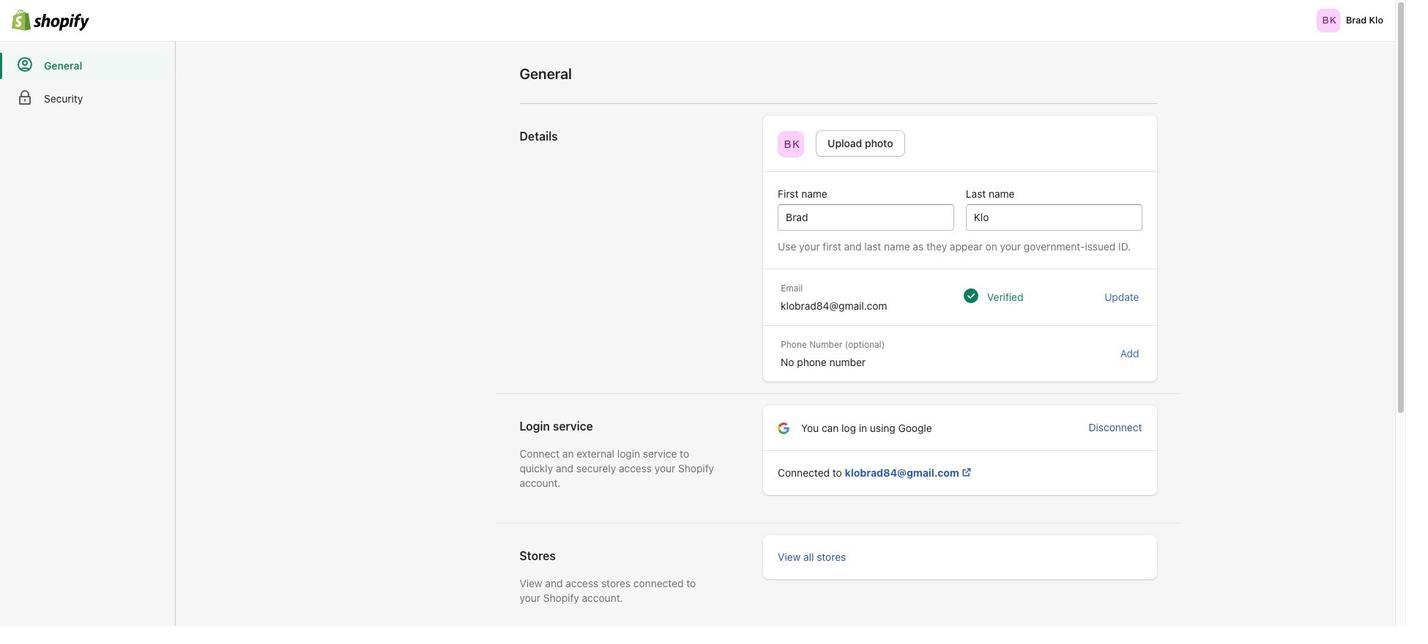 Task type: vqa. For each thing, say whether or not it's contained in the screenshot.
text box
yes



Task type: locate. For each thing, give the bounding box(es) containing it.
None text field
[[966, 204, 1142, 231]]

None text field
[[778, 204, 954, 231]]

size 16 image
[[778, 419, 790, 434]]

color success image
[[964, 288, 979, 303]]



Task type: describe. For each thing, give the bounding box(es) containing it.
size 16 image
[[961, 467, 972, 478]]

shopify image
[[12, 9, 89, 32]]



